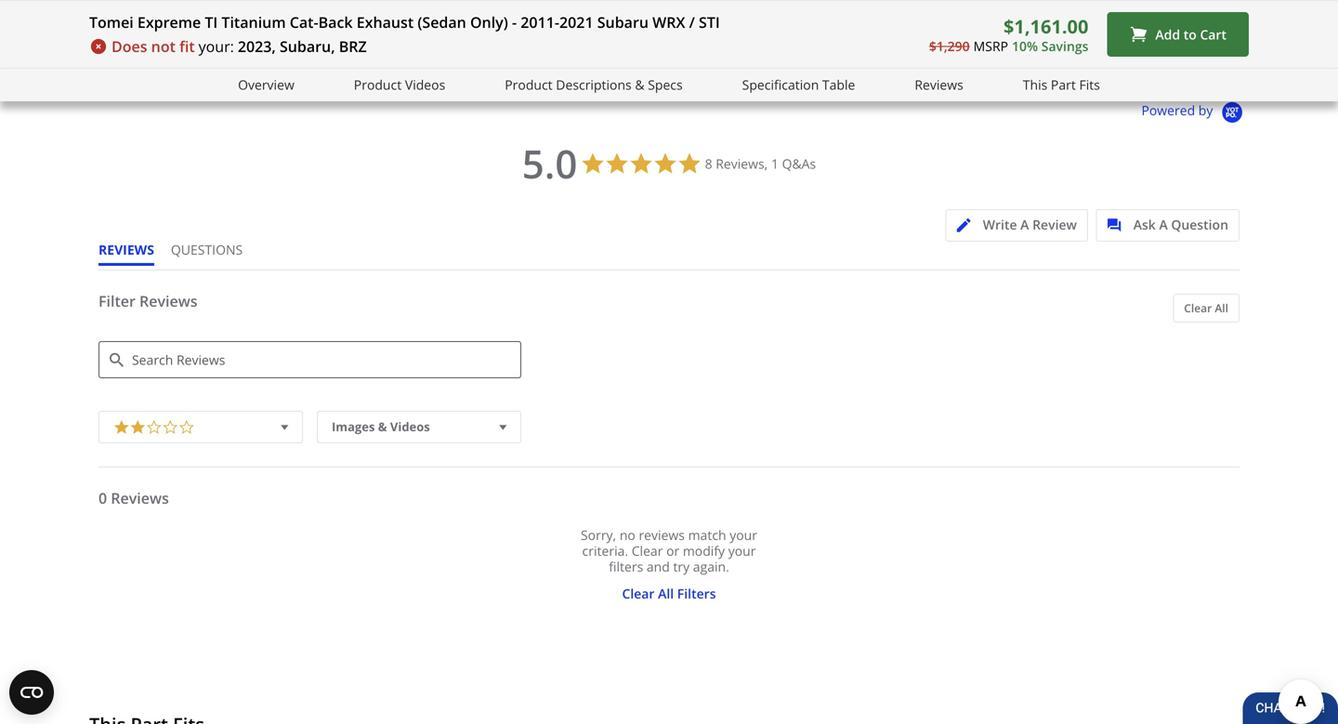 Task type: describe. For each thing, give the bounding box(es) containing it.
ask a question
[[1134, 216, 1229, 233]]

ask
[[1134, 216, 1156, 233]]

dialog image
[[1108, 218, 1131, 232]]

subispeed
[[1030, 14, 1090, 31]]

ngk laser iridium stock heat range... link
[[496, 0, 709, 31]]

clear all button
[[1173, 294, 1240, 323]]

clear inside button
[[1184, 300, 1212, 316]]

rain
[[1287, 14, 1312, 31]]

descriptions
[[556, 76, 632, 93]]

olm jdm precision led lift gate... link
[[674, 0, 866, 31]]

msrp
[[974, 37, 1009, 55]]

(sedan
[[418, 12, 466, 32]]

+...
[[1217, 14, 1234, 31]]

1 horizontal spatial &
[[635, 76, 645, 93]]

oe
[[1238, 14, 1254, 31]]

specification
[[742, 76, 819, 93]]

subispeed facelift jdm style drl +...
[[1030, 14, 1234, 31]]

does not fit your: 2023, subaru, brz
[[112, 36, 367, 56]]

1 oil from the left
[[262, 14, 278, 31]]

reviews
[[639, 526, 685, 544]]

write a review button
[[946, 209, 1088, 242]]

images & videos element
[[317, 411, 521, 443]]

reviews for 0 reviews
[[111, 488, 169, 508]]

olm for olm jdm precision led lift gate...
[[674, 14, 700, 31]]

3 star image from the left
[[1058, 33, 1072, 46]]

your right modify
[[728, 542, 756, 560]]

add to cart button
[[1107, 12, 1249, 57]]

by
[[1199, 101, 1213, 119]]

(12)
[[922, 31, 941, 46]]

/
[[689, 12, 695, 32]]

laser
[[524, 14, 555, 31]]

overview link
[[238, 74, 294, 96]]

images & videos
[[332, 418, 430, 435]]

overview
[[238, 76, 294, 93]]

part
[[1051, 76, 1076, 93]]

subaru,
[[280, 36, 335, 56]]

Rating Filter field
[[99, 411, 303, 443]]

2015-
[[448, 14, 480, 31]]

only)
[[470, 12, 508, 32]]

0 vertical spatial reviews
[[915, 76, 964, 93]]

& inside field
[[378, 418, 387, 435]]

heat
[[635, 14, 661, 31]]

ti
[[205, 12, 218, 32]]

your:
[[199, 36, 234, 56]]

or
[[667, 542, 680, 560]]

1 style from the left
[[1162, 14, 1189, 31]]

wrx
[[653, 12, 685, 32]]

2 style from the left
[[1257, 14, 1284, 31]]

0
[[99, 488, 107, 508]]

images
[[332, 418, 375, 435]]

product for product descriptions & specs
[[505, 76, 553, 93]]

q&as
[[782, 155, 816, 172]]

fit
[[179, 36, 195, 56]]

not
[[151, 36, 176, 56]]

oem
[[361, 14, 388, 31]]

1 star image from the left
[[153, 33, 167, 46]]

lift
[[809, 14, 827, 31]]

reviews,
[[716, 155, 768, 172]]

8 reviews, 1 q&as
[[705, 155, 816, 172]]

engine
[[221, 14, 259, 31]]

clear all filters link
[[616, 585, 723, 602]]

$1,161.00
[[1004, 13, 1089, 39]]

olm jdm precision led lift gate...
[[674, 14, 866, 31]]

ngk laser iridium stock heat range...
[[496, 14, 709, 31]]

this
[[1023, 76, 1048, 93]]

1 horizontal spatial filter
[[410, 14, 438, 31]]

subaru oem oil filter - 2015-2024...
[[318, 14, 517, 31]]

add to cart
[[1156, 25, 1227, 43]]

and
[[647, 558, 670, 575]]

2 star image from the left
[[345, 33, 359, 46]]

a for ask
[[1160, 216, 1168, 233]]

quick
[[186, 14, 218, 31]]

1 horizontal spatial subaru
[[597, 12, 649, 32]]

product videos link
[[354, 74, 445, 96]]

1 jdm from the left
[[704, 14, 726, 31]]

a for write
[[1021, 216, 1029, 233]]

this part fits link
[[1023, 74, 1100, 96]]

fumoto
[[139, 14, 183, 31]]

filter inside heading
[[99, 291, 136, 311]]

criteria.
[[582, 542, 628, 560]]

0 horizontal spatial subaru
[[318, 14, 358, 31]]

olm for olm oe style rain guar
[[1208, 14, 1235, 31]]

sti
[[699, 12, 720, 32]]

product for product videos
[[354, 76, 402, 93]]

2024...
[[480, 14, 517, 31]]

powered by link
[[1142, 101, 1249, 125]]

reviews for filter reviews
[[139, 291, 198, 311]]

table
[[823, 76, 855, 93]]

powered by
[[1142, 101, 1217, 119]]

specification table link
[[742, 74, 855, 96]]

1 horizontal spatial -
[[512, 12, 517, 32]]

question
[[1171, 216, 1229, 233]]

12 total reviews element
[[852, 31, 1001, 46]]

2 oil from the left
[[391, 14, 407, 31]]

does
[[112, 36, 147, 56]]

cart
[[1200, 25, 1227, 43]]

0 reviews
[[99, 488, 169, 508]]

fumoto quick engine oil drain valve... link
[[139, 0, 354, 31]]



Task type: locate. For each thing, give the bounding box(es) containing it.
1 horizontal spatial oil
[[391, 14, 407, 31]]

filter reviews heading
[[99, 291, 1240, 327]]

$1,161.00 $1,290 msrp 10% savings
[[929, 13, 1089, 55]]

clear down filters in the left of the page
[[622, 585, 655, 602]]

style left drl
[[1162, 14, 1189, 31]]

videos right images
[[390, 418, 430, 435]]

sorry,
[[581, 526, 616, 544]]

drain
[[281, 14, 312, 31]]

star image
[[139, 33, 153, 46], [167, 33, 181, 46], [181, 33, 195, 46], [195, 33, 209, 46], [318, 33, 331, 46], [331, 33, 345, 46], [359, 33, 373, 46], [1030, 33, 1044, 46], [1044, 33, 1058, 46], [1208, 33, 1222, 46], [113, 416, 130, 435], [130, 416, 146, 435]]

clear all
[[1184, 300, 1229, 316]]

0 vertical spatial all
[[1215, 300, 1229, 316]]

1 down triangle image from the left
[[277, 417, 293, 436]]

product down brz
[[354, 76, 402, 93]]

a right ask at the top of the page
[[1160, 216, 1168, 233]]

this part fits
[[1023, 76, 1100, 93]]

questions
[[171, 241, 243, 258]]

clear down question
[[1184, 300, 1212, 316]]

0 horizontal spatial filter
[[99, 291, 136, 311]]

tomei
[[89, 12, 134, 32]]

a inside dropdown button
[[1021, 216, 1029, 233]]

$1,290
[[929, 37, 970, 55]]

subaru oem oil filter - 2015-2024... link
[[318, 0, 517, 31]]

0 horizontal spatial &
[[378, 418, 387, 435]]

0 horizontal spatial all
[[658, 585, 674, 602]]

style right oe
[[1257, 14, 1284, 31]]

0 horizontal spatial product
[[354, 76, 402, 93]]

clear
[[1184, 300, 1212, 316], [632, 542, 663, 560], [622, 585, 655, 602]]

style
[[1162, 14, 1189, 31], [1257, 14, 1284, 31]]

write a review
[[983, 216, 1077, 233]]

jdm
[[704, 14, 726, 31], [1136, 14, 1159, 31]]

valve...
[[315, 14, 354, 31]]

0 horizontal spatial a
[[1021, 216, 1029, 233]]

facelift
[[1093, 14, 1133, 31]]

0 horizontal spatial 3 total reviews element
[[496, 31, 644, 46]]

1 horizontal spatial down triangle image
[[495, 417, 511, 436]]

review
[[1033, 216, 1077, 233]]

8
[[705, 155, 713, 172]]

filters
[[609, 558, 643, 575]]

0 horizontal spatial down triangle image
[[277, 417, 293, 436]]

2 a from the left
[[1160, 216, 1168, 233]]

- left 2015-
[[441, 14, 445, 31]]

3 total reviews element for iridium
[[496, 31, 644, 46]]

2 3 total reviews element from the left
[[1208, 31, 1338, 46]]

subispeed facelift jdm style drl +... link
[[1030, 0, 1234, 31]]

fumoto quick engine oil drain valve...
[[139, 14, 354, 31]]

2011-
[[521, 12, 560, 32]]

2 product from the left
[[505, 76, 553, 93]]

down triangle image inside images & videos filter field
[[495, 417, 511, 436]]

(2)
[[1100, 31, 1113, 46]]

1 horizontal spatial jdm
[[1136, 14, 1159, 31]]

1 vertical spatial filter
[[99, 291, 136, 311]]

(7)
[[209, 31, 222, 46]]

olm left oe
[[1208, 14, 1235, 31]]

modify
[[683, 542, 725, 560]]

reviews link
[[915, 74, 964, 96]]

a right "write"
[[1021, 216, 1029, 233]]

2023,
[[238, 36, 276, 56]]

5.0
[[522, 137, 578, 190]]

2 olm from the left
[[1208, 14, 1235, 31]]

all inside the sorry, no reviews match your criteria. clear or modify your filters and try again. clear all filters
[[658, 585, 674, 602]]

titanium
[[222, 12, 286, 32]]

2 total reviews element
[[1030, 31, 1179, 46]]

reviews inside filter reviews heading
[[139, 291, 198, 311]]

1 horizontal spatial a
[[1160, 216, 1168, 233]]

precision
[[730, 14, 781, 31]]

1 vertical spatial &
[[378, 418, 387, 435]]

0 vertical spatial clear
[[1184, 300, 1212, 316]]

filters
[[677, 585, 716, 602]]

olm right heat
[[674, 14, 700, 31]]

3 total reviews element
[[496, 31, 644, 46], [1208, 31, 1338, 46]]

olm oe style rain guar
[[1208, 14, 1338, 31]]

a
[[1021, 216, 1029, 233], [1160, 216, 1168, 233]]

reviews right "0"
[[111, 488, 169, 508]]

0 horizontal spatial -
[[441, 14, 445, 31]]

1 vertical spatial all
[[658, 585, 674, 602]]

stock
[[601, 14, 632, 31]]

5.0 star rating element
[[522, 137, 578, 190]]

2 vertical spatial reviews
[[111, 488, 169, 508]]

1 horizontal spatial all
[[1215, 300, 1229, 316]]

1 horizontal spatial 3 total reviews element
[[1208, 31, 1338, 46]]

add
[[1156, 25, 1181, 43]]

1 a from the left
[[1021, 216, 1029, 233]]

Search Reviews search field
[[99, 341, 521, 378]]

iridium
[[558, 14, 598, 31]]

filter
[[410, 14, 438, 31], [99, 291, 136, 311]]

olm
[[674, 14, 700, 31], [1208, 14, 1235, 31]]

back
[[318, 12, 353, 32]]

product descriptions & specs
[[505, 76, 683, 93]]

all down and
[[658, 585, 674, 602]]

videos inside field
[[390, 418, 430, 435]]

1 vertical spatial videos
[[390, 418, 430, 435]]

tomei expreme ti titanium cat-back exhaust (sedan only) - 2011-2021 subaru wrx / sti
[[89, 12, 720, 32]]

2021
[[560, 12, 594, 32]]

2 vertical spatial clear
[[622, 585, 655, 602]]

1 horizontal spatial product
[[505, 76, 553, 93]]

- left laser at the left top
[[512, 12, 517, 32]]

7 total reviews element
[[139, 31, 288, 46]]

& left "specs"
[[635, 76, 645, 93]]

down triangle image inside rating filter field
[[277, 417, 293, 436]]

try
[[673, 558, 690, 575]]

drl
[[1192, 14, 1214, 31]]

cat-
[[290, 12, 318, 32]]

0 vertical spatial &
[[635, 76, 645, 93]]

product videos
[[354, 76, 445, 93]]

tab list
[[99, 241, 260, 270]]

4 star image from the left
[[1072, 33, 1086, 46]]

& right images
[[378, 418, 387, 435]]

star image
[[153, 33, 167, 46], [345, 33, 359, 46], [1058, 33, 1072, 46], [1072, 33, 1086, 46]]

subaru
[[597, 12, 649, 32], [318, 14, 358, 31]]

1 olm from the left
[[674, 14, 700, 31]]

3 total reviews element for style
[[1208, 31, 1338, 46]]

1 horizontal spatial olm
[[1208, 14, 1235, 31]]

empty star image
[[146, 416, 162, 435], [162, 416, 178, 435], [178, 416, 195, 435]]

rating element
[[99, 411, 303, 443]]

2 empty star image from the left
[[162, 416, 178, 435]]

olm inside olm jdm precision led lift gate... link
[[674, 14, 700, 31]]

led
[[784, 14, 806, 31]]

0 vertical spatial videos
[[405, 76, 445, 93]]

0 vertical spatial filter
[[410, 14, 438, 31]]

tab list containing reviews
[[99, 241, 260, 270]]

sorry, no reviews match your criteria. clear or modify your filters and try again. clear all filters
[[581, 526, 758, 602]]

match
[[688, 526, 727, 544]]

product down laser at the left top
[[505, 76, 553, 93]]

brz
[[339, 36, 367, 56]]

10%
[[1012, 37, 1038, 55]]

2 jdm from the left
[[1136, 14, 1159, 31]]

9 total reviews element
[[318, 31, 466, 46]]

all down question
[[1215, 300, 1229, 316]]

olm oe style rain guar link
[[1208, 0, 1338, 31]]

videos down 9 total reviews element on the top of the page
[[405, 76, 445, 93]]

reviews
[[99, 241, 154, 258]]

a inside dropdown button
[[1160, 216, 1168, 233]]

to
[[1184, 25, 1197, 43]]

1 3 total reviews element from the left
[[496, 31, 644, 46]]

ask a question button
[[1096, 209, 1240, 242]]

Images & Videos Filter field
[[317, 411, 521, 443]]

jdm right /
[[704, 14, 726, 31]]

reviews down $1,290
[[915, 76, 964, 93]]

open widget image
[[9, 670, 54, 715]]

3 empty star image from the left
[[178, 416, 195, 435]]

range...
[[665, 14, 709, 31]]

your right match
[[730, 526, 758, 544]]

all inside button
[[1215, 300, 1229, 316]]

oil
[[262, 14, 278, 31], [391, 14, 407, 31]]

down triangle image
[[277, 417, 293, 436], [495, 417, 511, 436]]

clear left or
[[632, 542, 663, 560]]

powered
[[1142, 101, 1195, 119]]

write
[[983, 216, 1017, 233]]

1 vertical spatial clear
[[632, 542, 663, 560]]

write no frame image
[[957, 218, 980, 232]]

no
[[620, 526, 636, 544]]

again.
[[693, 558, 729, 575]]

0 horizontal spatial olm
[[674, 14, 700, 31]]

guar
[[1315, 14, 1338, 31]]

magnifying glass image
[[110, 353, 124, 367]]

ngk
[[496, 14, 521, 31]]

0 horizontal spatial oil
[[262, 14, 278, 31]]

1 horizontal spatial style
[[1257, 14, 1284, 31]]

2 down triangle image from the left
[[495, 417, 511, 436]]

jdm right 'facelift'
[[1136, 14, 1159, 31]]

1 empty star image from the left
[[146, 416, 162, 435]]

0 horizontal spatial jdm
[[704, 14, 726, 31]]

1 product from the left
[[354, 76, 402, 93]]

filter reviews
[[99, 291, 198, 311]]

0 horizontal spatial style
[[1162, 14, 1189, 31]]

fits
[[1080, 76, 1100, 93]]

gate...
[[830, 14, 866, 31]]

1 vertical spatial reviews
[[139, 291, 198, 311]]

reviews down questions
[[139, 291, 198, 311]]



Task type: vqa. For each thing, say whether or not it's contained in the screenshot.
Filter Reviews Reviews
yes



